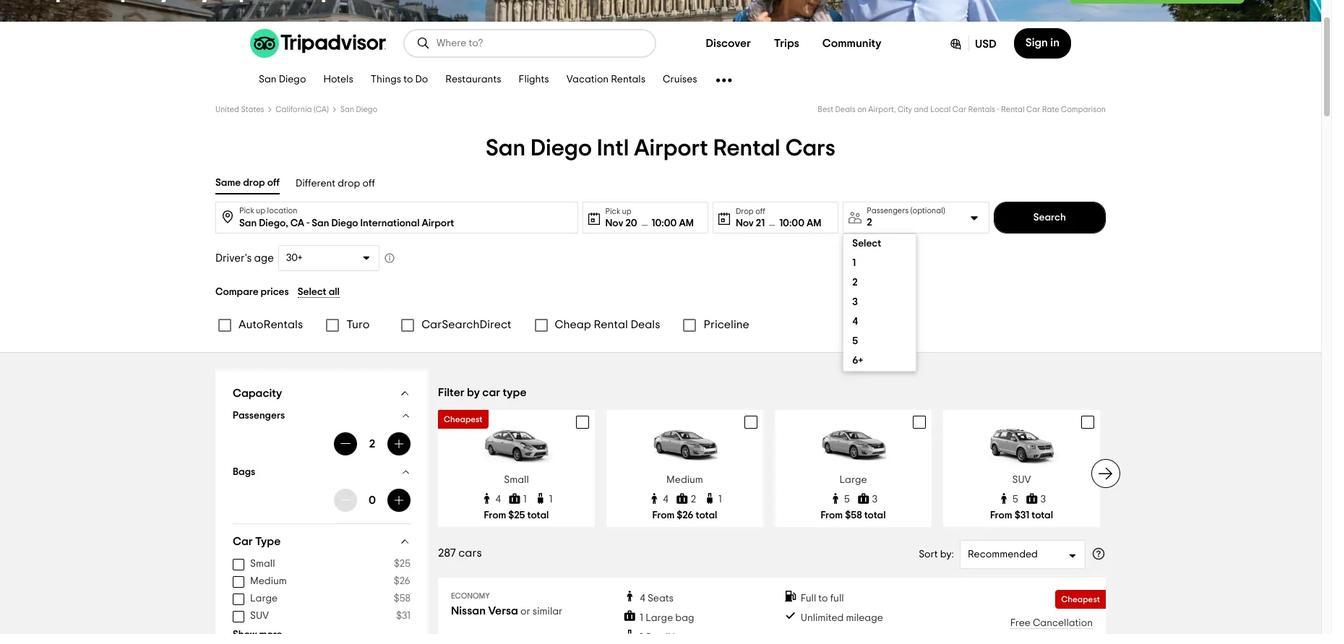 Task type: locate. For each thing, give the bounding box(es) containing it.
1 horizontal spatial 10:00 am
[[779, 218, 822, 228]]

5 for suv
[[1013, 494, 1018, 504]]

california (ca) link
[[276, 106, 329, 114]]

car type image
[[480, 421, 553, 469], [649, 421, 721, 469], [817, 421, 890, 469], [986, 421, 1058, 469]]

1 vertical spatial large
[[250, 594, 278, 604]]

car type image for large
[[817, 421, 890, 469]]

off for different drop off
[[363, 179, 375, 189]]

2 nov from the left
[[736, 218, 754, 228]]

discover
[[706, 38, 751, 49]]

car type image for suv
[[986, 421, 1058, 469]]

filter
[[438, 387, 465, 398]]

0 horizontal spatial san diego
[[259, 75, 306, 85]]

full
[[801, 593, 816, 603]]

type
[[255, 536, 281, 547]]

0 vertical spatial $58
[[845, 510, 862, 520]]

0 horizontal spatial rentals
[[611, 75, 646, 85]]

age
[[254, 253, 274, 264]]

small
[[504, 475, 529, 485], [250, 559, 275, 569]]

search
[[1034, 213, 1066, 223]]

same
[[215, 178, 241, 188]]

nov down drop
[[736, 218, 754, 228]]

0 vertical spatial select
[[853, 239, 881, 249]]

4 total from the left
[[1032, 510, 1053, 520]]

3 total from the left
[[864, 510, 886, 520]]

2 vertical spatial rental
[[594, 319, 628, 330]]

1 horizontal spatial to
[[819, 593, 828, 603]]

car type image for small
[[480, 421, 553, 469]]

up up 20
[[622, 207, 632, 215]]

0 horizontal spatial suv
[[250, 611, 269, 621]]

0 vertical spatial medium
[[667, 475, 703, 485]]

medium
[[667, 475, 703, 485], [250, 576, 287, 586]]

0 vertical spatial passengers
[[867, 207, 909, 215]]

4 up from $26 total
[[663, 494, 668, 504]]

airport,
[[868, 106, 896, 114]]

0 horizontal spatial cheapest
[[444, 415, 483, 424]]

on
[[857, 106, 867, 114]]

drop right same
[[243, 178, 265, 188]]

3 up from $31 total
[[1041, 494, 1046, 504]]

0 horizontal spatial deals
[[631, 319, 660, 330]]

4 car type image from the left
[[986, 421, 1058, 469]]

2
[[867, 218, 872, 228], [853, 278, 858, 288], [369, 438, 375, 450], [691, 494, 696, 504]]

2 from from the left
[[653, 510, 675, 520]]

cruises
[[663, 75, 697, 85]]

select left all
[[298, 287, 327, 297]]

passengers left "(optional)" on the right top of the page
[[867, 207, 909, 215]]

from $58 total
[[821, 510, 886, 520]]

0 vertical spatial $31
[[1015, 510, 1030, 520]]

to left do
[[404, 75, 413, 85]]

1 up from the left
[[256, 207, 265, 215]]

diego up 'california'
[[279, 75, 306, 85]]

4 up 6+
[[853, 317, 858, 327]]

4 from from the left
[[990, 510, 1013, 520]]

1 vertical spatial select
[[298, 287, 327, 297]]

1 horizontal spatial $31
[[1015, 510, 1030, 520]]

3 up 6+
[[853, 297, 858, 307]]

0 horizontal spatial nov
[[605, 218, 623, 228]]

0 horizontal spatial am
[[679, 218, 694, 228]]

3 from from the left
[[821, 510, 843, 520]]

car type image up from $26 total
[[649, 421, 721, 469]]

2 10:00 from the left
[[779, 218, 805, 228]]

$31
[[1015, 510, 1030, 520], [396, 611, 411, 621]]

1 horizontal spatial suv
[[1012, 475, 1031, 485]]

1 horizontal spatial passengers
[[867, 207, 909, 215]]

san
[[259, 75, 277, 85], [340, 106, 354, 114], [486, 137, 526, 160]]

economy nissan versa or similar
[[451, 592, 563, 616]]

1 horizontal spatial 5
[[853, 336, 858, 346]]

1 10:00 from the left
[[652, 218, 677, 228]]

passengers for passengers
[[233, 411, 285, 421]]

0 horizontal spatial small
[[250, 559, 275, 569]]

(ca)
[[314, 106, 329, 114]]

1 vertical spatial deals
[[631, 319, 660, 330]]

1 vertical spatial diego
[[356, 106, 377, 114]]

None search field
[[405, 30, 655, 56]]

0 horizontal spatial 3
[[853, 297, 858, 307]]

1 car type image from the left
[[480, 421, 553, 469]]

car left the rate
[[1027, 106, 1041, 114]]

things to do
[[371, 75, 428, 85]]

2 total from the left
[[696, 510, 717, 520]]

2 inside "passengers (optional) 2"
[[867, 218, 872, 228]]

1 vertical spatial san diego
[[340, 106, 377, 114]]

san diego up 'california'
[[259, 75, 306, 85]]

am right 21
[[807, 218, 822, 228]]

recommended
[[968, 549, 1038, 559]]

cars
[[786, 137, 836, 160]]

total
[[527, 510, 549, 520], [696, 510, 717, 520], [864, 510, 886, 520], [1032, 510, 1053, 520]]

0 horizontal spatial to
[[404, 75, 413, 85]]

drop for same
[[243, 178, 265, 188]]

flights
[[519, 75, 549, 85]]

san diego link
[[340, 106, 377, 114]]

3 car type image from the left
[[817, 421, 890, 469]]

1 horizontal spatial 3
[[872, 494, 878, 504]]

1 vertical spatial $25
[[394, 559, 411, 569]]

4 up from $25 total
[[496, 494, 501, 504]]

1 vertical spatial passengers
[[233, 411, 285, 421]]

up left location at the left
[[256, 207, 265, 215]]

cheapest down by
[[444, 415, 483, 424]]

priceline
[[704, 319, 750, 330]]

car type image down type
[[480, 421, 553, 469]]

0 horizontal spatial rental
[[594, 319, 628, 330]]

$26
[[677, 510, 694, 520], [394, 576, 411, 586]]

rental right -
[[1001, 106, 1025, 114]]

1 horizontal spatial $26
[[677, 510, 694, 520]]

1 vertical spatial medium
[[250, 576, 287, 586]]

0 horizontal spatial pick
[[239, 207, 254, 215]]

select for select all
[[298, 287, 327, 297]]

medium up from $26 total
[[667, 475, 703, 485]]

0 vertical spatial san
[[259, 75, 277, 85]]

0 vertical spatial $26
[[677, 510, 694, 520]]

hotels
[[323, 75, 353, 85]]

same drop off
[[215, 178, 280, 188]]

5 up from $58 total
[[844, 494, 850, 504]]

2 horizontal spatial 3
[[1041, 494, 1046, 504]]

small up from $25 total
[[504, 475, 529, 485]]

0 horizontal spatial medium
[[250, 576, 287, 586]]

0 vertical spatial san diego
[[259, 75, 306, 85]]

drop right different
[[338, 179, 360, 189]]

10:00 am
[[652, 218, 694, 228], [779, 218, 822, 228]]

Search search field
[[437, 37, 643, 50]]

1 from from the left
[[484, 510, 506, 520]]

vacation
[[567, 75, 609, 85]]

0 horizontal spatial 10:00
[[652, 218, 677, 228]]

2 pick from the left
[[605, 207, 620, 215]]

20
[[626, 218, 637, 228]]

car right local
[[953, 106, 967, 114]]

1 vertical spatial to
[[819, 593, 828, 603]]

4 seats
[[640, 593, 674, 603]]

am right 20
[[679, 218, 694, 228]]

1 vertical spatial $58
[[394, 594, 411, 604]]

passengers inside "passengers (optional) 2"
[[867, 207, 909, 215]]

2 horizontal spatial diego
[[531, 137, 592, 160]]

0 vertical spatial rental
[[1001, 106, 1025, 114]]

from $31 total
[[990, 510, 1053, 520]]

sort
[[919, 549, 938, 559]]

6+
[[853, 356, 863, 366]]

1 horizontal spatial select
[[853, 239, 881, 249]]

287 cars
[[438, 547, 482, 559]]

large down "type"
[[250, 594, 278, 604]]

5 up 6+
[[853, 336, 858, 346]]

cheap rental deals
[[555, 319, 660, 330]]

am
[[679, 218, 694, 228], [807, 218, 822, 228]]

san diego intl airport rental cars
[[486, 137, 836, 160]]

cruises link
[[654, 65, 706, 95]]

rental up drop
[[713, 137, 781, 160]]

do
[[415, 75, 428, 85]]

1 pick from the left
[[239, 207, 254, 215]]

0 vertical spatial to
[[404, 75, 413, 85]]

large down seats
[[646, 613, 673, 623]]

0 vertical spatial deals
[[835, 106, 856, 114]]

rentals left -
[[968, 106, 996, 114]]

2 horizontal spatial car
[[1027, 106, 1041, 114]]

0 vertical spatial cheapest
[[444, 415, 483, 424]]

car type image up from $58 total
[[817, 421, 890, 469]]

1 10:00 am from the left
[[652, 218, 694, 228]]

from
[[484, 510, 506, 520], [653, 510, 675, 520], [821, 510, 843, 520], [990, 510, 1013, 520]]

diego left intl on the left of the page
[[531, 137, 592, 160]]

off up pick up location
[[267, 178, 280, 188]]

car type image up from $31 total
[[986, 421, 1058, 469]]

off up city or airport text box
[[363, 179, 375, 189]]

0 horizontal spatial 10:00 am
[[652, 218, 694, 228]]

1 horizontal spatial san
[[340, 106, 354, 114]]

nov for nov 20
[[605, 218, 623, 228]]

1 inside 1 2 3 4 5 6+
[[853, 258, 856, 268]]

up for drop off
[[256, 207, 265, 215]]

small down "type"
[[250, 559, 275, 569]]

rentals right vacation
[[611, 75, 646, 85]]

to left full
[[819, 593, 828, 603]]

nissan
[[451, 605, 486, 616]]

10:00 right 21
[[779, 218, 805, 228]]

1 vertical spatial small
[[250, 559, 275, 569]]

pick up
[[605, 207, 632, 215]]

best deals on airport, city and local car rentals - rental car rate comparison
[[818, 106, 1106, 114]]

am for 21
[[807, 218, 822, 228]]

rentals
[[611, 75, 646, 85], [968, 106, 996, 114]]

sign in
[[1026, 37, 1060, 48]]

nov down pick up
[[605, 218, 623, 228]]

from for from $26 total
[[653, 510, 675, 520]]

1 horizontal spatial am
[[807, 218, 822, 228]]

0 horizontal spatial san
[[259, 75, 277, 85]]

3 for suv
[[1041, 494, 1046, 504]]

2 10:00 am from the left
[[779, 218, 822, 228]]

nov
[[605, 218, 623, 228], [736, 218, 754, 228]]

medium down "type"
[[250, 576, 287, 586]]

1 horizontal spatial small
[[504, 475, 529, 485]]

0 horizontal spatial $58
[[394, 594, 411, 604]]

1 total from the left
[[527, 510, 549, 520]]

0 horizontal spatial 5
[[844, 494, 850, 504]]

0 horizontal spatial $26
[[394, 576, 411, 586]]

sort by:
[[919, 549, 954, 559]]

capacity
[[233, 387, 282, 399]]

trips
[[774, 38, 799, 49]]

1 vertical spatial cheapest
[[1061, 595, 1100, 603]]

0 vertical spatial diego
[[279, 75, 306, 85]]

1 horizontal spatial up
[[622, 207, 632, 215]]

pick up nov 20
[[605, 207, 620, 215]]

up for nov 21
[[622, 207, 632, 215]]

select down "passengers (optional) 2"
[[853, 239, 881, 249]]

rental
[[1001, 106, 1025, 114], [713, 137, 781, 160], [594, 319, 628, 330]]

5
[[853, 336, 858, 346], [844, 494, 850, 504], [1013, 494, 1018, 504]]

san diego down hotels link
[[340, 106, 377, 114]]

2 horizontal spatial off
[[756, 207, 766, 215]]

10:00 am right 21
[[779, 218, 822, 228]]

0 horizontal spatial passengers
[[233, 411, 285, 421]]

1 horizontal spatial large
[[646, 613, 673, 623]]

suv
[[1012, 475, 1031, 485], [250, 611, 269, 621]]

0 horizontal spatial off
[[267, 178, 280, 188]]

drop
[[243, 178, 265, 188], [338, 179, 360, 189]]

2 horizontal spatial san
[[486, 137, 526, 160]]

1 vertical spatial $31
[[396, 611, 411, 621]]

filter by car type
[[438, 387, 527, 398]]

1 horizontal spatial nov
[[736, 218, 754, 228]]

0 vertical spatial suv
[[1012, 475, 1031, 485]]

10:00 am for nov 20
[[652, 218, 694, 228]]

passengers down capacity
[[233, 411, 285, 421]]

diego down the things
[[356, 106, 377, 114]]

1 nov from the left
[[605, 218, 623, 228]]

to inside "link"
[[404, 75, 413, 85]]

2 am from the left
[[807, 218, 822, 228]]

1 horizontal spatial cheapest
[[1061, 595, 1100, 603]]

$31 up recommended
[[1015, 510, 1030, 520]]

0 vertical spatial rentals
[[611, 75, 646, 85]]

1 horizontal spatial rental
[[713, 137, 781, 160]]

off
[[267, 178, 280, 188], [363, 179, 375, 189], [756, 207, 766, 215]]

4 left seats
[[640, 593, 645, 603]]

car type image for medium
[[649, 421, 721, 469]]

intl
[[597, 137, 629, 160]]

5 up from $31 total
[[1013, 494, 1018, 504]]

hotels link
[[315, 65, 362, 95]]

large up from $58 total
[[840, 475, 867, 485]]

10:00 am right 20
[[652, 218, 694, 228]]

0 horizontal spatial drop
[[243, 178, 265, 188]]

0 horizontal spatial $31
[[396, 611, 411, 621]]

10:00 right 20
[[652, 218, 677, 228]]

1 vertical spatial rentals
[[968, 106, 996, 114]]

rental right cheap
[[594, 319, 628, 330]]

3 up from $58 total
[[872, 494, 878, 504]]

pick for nov 21
[[605, 207, 620, 215]]

turo
[[346, 319, 370, 330]]

unlimited
[[801, 613, 844, 623]]

$25
[[508, 510, 525, 520], [394, 559, 411, 569]]

car left "type"
[[233, 536, 253, 547]]

from $26 total
[[653, 510, 717, 520]]

cheapest up cancellation
[[1061, 595, 1100, 603]]

0 horizontal spatial $25
[[394, 559, 411, 569]]

2 horizontal spatial large
[[840, 475, 867, 485]]

off up 21
[[756, 207, 766, 215]]

1 horizontal spatial pick
[[605, 207, 620, 215]]

total for from $26 total
[[696, 510, 717, 520]]

0 horizontal spatial up
[[256, 207, 265, 215]]

1 horizontal spatial deals
[[835, 106, 856, 114]]

by
[[467, 387, 480, 398]]

1 horizontal spatial drop
[[338, 179, 360, 189]]

bag
[[675, 613, 694, 623]]

usd
[[975, 38, 997, 50]]

3
[[853, 297, 858, 307], [872, 494, 878, 504], [1041, 494, 1046, 504]]

1 horizontal spatial off
[[363, 179, 375, 189]]

united states
[[215, 106, 264, 114]]

2 vertical spatial large
[[646, 613, 673, 623]]

passengers (optional) 2
[[867, 207, 945, 228]]

pick down same drop off
[[239, 207, 254, 215]]

nov 20
[[605, 218, 637, 228]]

0 horizontal spatial select
[[298, 287, 327, 297]]

$31 left nissan
[[396, 611, 411, 621]]

1 am from the left
[[679, 218, 694, 228]]

10:00
[[652, 218, 677, 228], [779, 218, 805, 228]]

1 horizontal spatial medium
[[667, 475, 703, 485]]

2 up from the left
[[622, 207, 632, 215]]

0 vertical spatial large
[[840, 475, 867, 485]]

pick
[[239, 207, 254, 215], [605, 207, 620, 215]]

2 car type image from the left
[[649, 421, 721, 469]]

1 horizontal spatial 10:00
[[779, 218, 805, 228]]

1 horizontal spatial rentals
[[968, 106, 996, 114]]



Task type: describe. For each thing, give the bounding box(es) containing it.
prices
[[261, 287, 289, 297]]

location
[[267, 207, 297, 215]]

similar
[[533, 606, 563, 616]]

0
[[369, 494, 376, 506]]

1 horizontal spatial san diego
[[340, 106, 377, 114]]

am for 20
[[679, 218, 694, 228]]

united
[[215, 106, 239, 114]]

1 horizontal spatial car
[[953, 106, 967, 114]]

select for select
[[853, 239, 881, 249]]

bags
[[233, 467, 255, 477]]

things to do link
[[362, 65, 437, 95]]

-
[[997, 106, 1000, 114]]

cars
[[458, 547, 482, 559]]

3 for large
[[872, 494, 878, 504]]

(optional)
[[911, 207, 945, 215]]

drop for different
[[338, 179, 360, 189]]

usd button
[[937, 28, 1008, 59]]

community button
[[811, 29, 893, 58]]

10:00 for 20
[[652, 218, 677, 228]]

drop
[[736, 207, 754, 215]]

driver's
[[215, 253, 252, 264]]

california (ca)
[[276, 106, 329, 114]]

search image
[[416, 36, 431, 51]]

and
[[914, 106, 929, 114]]

City or Airport text field
[[239, 202, 571, 231]]

discover button
[[694, 29, 763, 58]]

total for from $31 total
[[1032, 510, 1053, 520]]

type
[[503, 387, 527, 398]]

5 for large
[[844, 494, 850, 504]]

economy
[[451, 592, 490, 600]]

0 vertical spatial $25
[[508, 510, 525, 520]]

cheap
[[555, 319, 591, 330]]

0 horizontal spatial large
[[250, 594, 278, 604]]

in
[[1051, 37, 1060, 48]]

nov 21
[[736, 218, 765, 228]]

autorentals
[[239, 319, 303, 330]]

trips button
[[763, 29, 811, 58]]

0 horizontal spatial car
[[233, 536, 253, 547]]

1 vertical spatial $26
[[394, 576, 411, 586]]

local
[[930, 106, 951, 114]]

select all
[[298, 287, 340, 297]]

all
[[329, 287, 340, 297]]

add passenger image
[[393, 438, 405, 450]]

flights link
[[510, 65, 558, 95]]

carsearchdirect
[[422, 319, 511, 330]]

21
[[756, 218, 765, 228]]

2 vertical spatial san
[[486, 137, 526, 160]]

to for things
[[404, 75, 413, 85]]

car type
[[233, 536, 281, 547]]

1 vertical spatial suv
[[250, 611, 269, 621]]

versa
[[488, 605, 518, 616]]

30+
[[286, 253, 303, 263]]

seats
[[648, 593, 674, 603]]

4 inside 1 2 3 4 5 6+
[[853, 317, 858, 327]]

full to full
[[801, 593, 844, 603]]

3 inside 1 2 3 4 5 6+
[[853, 297, 858, 307]]

1 vertical spatial rental
[[713, 137, 781, 160]]

2 inside 1 2 3 4 5 6+
[[853, 278, 858, 288]]

to for full
[[819, 593, 828, 603]]

from $25 total
[[484, 510, 549, 520]]

pick for drop off
[[239, 207, 254, 215]]

1 horizontal spatial diego
[[356, 106, 377, 114]]

or
[[521, 606, 530, 616]]

rate
[[1042, 106, 1060, 114]]

mileage
[[846, 613, 883, 623]]

10:00 for 21
[[779, 218, 805, 228]]

restaurants link
[[437, 65, 510, 95]]

off for same drop off
[[267, 178, 280, 188]]

1 2 3 4 5 6+
[[853, 258, 863, 366]]

restaurants
[[446, 75, 501, 85]]

states
[[241, 106, 264, 114]]

city
[[898, 106, 912, 114]]

total for from $58 total
[[864, 510, 886, 520]]

vacation rentals
[[567, 75, 646, 85]]

287
[[438, 547, 456, 559]]

0 vertical spatial small
[[504, 475, 529, 485]]

by:
[[940, 549, 954, 559]]

vacation rentals link
[[558, 65, 654, 95]]

from for from $31 total
[[990, 510, 1013, 520]]

0 horizontal spatial diego
[[279, 75, 306, 85]]

subtract passenger image
[[340, 438, 351, 450]]

drop off
[[736, 207, 766, 215]]

total for from $25 total
[[527, 510, 549, 520]]

2 horizontal spatial rental
[[1001, 106, 1025, 114]]

car
[[482, 387, 500, 398]]

2 vertical spatial diego
[[531, 137, 592, 160]]

united states link
[[215, 106, 264, 114]]

pick up location
[[239, 207, 297, 215]]

compare
[[215, 287, 259, 297]]

subtract bag image
[[340, 494, 351, 506]]

advertisement region
[[0, 0, 1322, 22]]

sign in link
[[1014, 28, 1071, 59]]

things
[[371, 75, 401, 85]]

nov for nov 21
[[736, 218, 754, 228]]

add bag image
[[393, 494, 405, 506]]

compare prices
[[215, 287, 289, 297]]

from for from $58 total
[[821, 510, 843, 520]]

passengers for passengers (optional) 2
[[867, 207, 909, 215]]

next image
[[1097, 465, 1115, 482]]

1 vertical spatial san
[[340, 106, 354, 114]]

airport
[[634, 137, 708, 160]]

1 large bag
[[640, 613, 694, 623]]

different drop off
[[296, 179, 375, 189]]

different
[[296, 179, 336, 189]]

free cancellation
[[1010, 618, 1093, 628]]

10:00 am for nov 21
[[779, 218, 822, 228]]

tripadvisor image
[[250, 29, 386, 58]]

1 horizontal spatial $58
[[845, 510, 862, 520]]

5 inside 1 2 3 4 5 6+
[[853, 336, 858, 346]]

from for from $25 total
[[484, 510, 506, 520]]

sign
[[1026, 37, 1048, 48]]



Task type: vqa. For each thing, say whether or not it's contained in the screenshot.
the 'are' to the right
no



